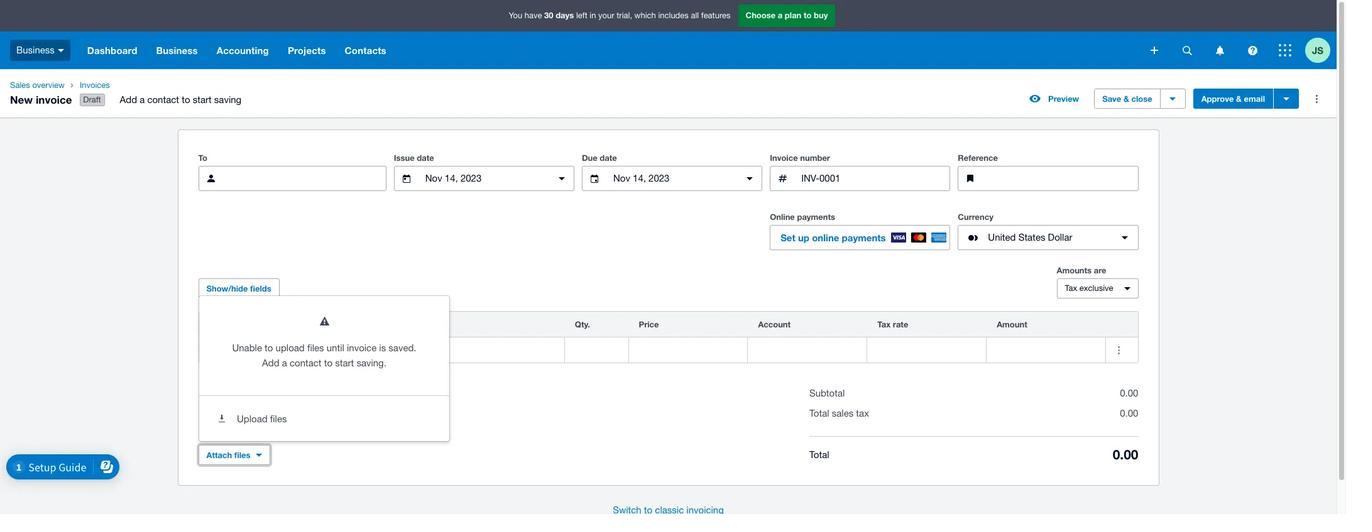Task type: vqa. For each thing, say whether or not it's contained in the screenshot.
the Online
yes



Task type: locate. For each thing, give the bounding box(es) containing it.
1 vertical spatial tax
[[878, 319, 891, 329]]

1 horizontal spatial contact
[[290, 358, 322, 368]]

0 vertical spatial tax
[[1065, 284, 1078, 293]]

tax for tax rate
[[878, 319, 891, 329]]

files
[[307, 343, 324, 353], [270, 414, 287, 424], [234, 450, 251, 460]]

0 vertical spatial start
[[193, 94, 212, 105]]

files inside 'button'
[[270, 414, 287, 424]]

fields
[[250, 284, 271, 294]]

1 horizontal spatial date
[[600, 153, 617, 163]]

navigation containing dashboard
[[78, 31, 1142, 69]]

invoice inside unable to upload files until invoice is saved. add a contact to start saving.
[[347, 343, 377, 353]]

sales overview link
[[5, 79, 70, 92]]

& left email
[[1236, 94, 1242, 104]]

includes
[[658, 11, 689, 20]]

qty.
[[575, 319, 590, 329]]

upload
[[237, 414, 268, 424]]

0.00
[[1120, 388, 1139, 399], [1120, 408, 1139, 419], [1113, 447, 1139, 463]]

amounts are
[[1057, 265, 1107, 275]]

0.00 for subtotal
[[1120, 388, 1139, 399]]

1 horizontal spatial files
[[270, 414, 287, 424]]

1 date from the left
[[417, 153, 434, 163]]

& for close
[[1124, 94, 1129, 104]]

files inside popup button
[[234, 450, 251, 460]]

number
[[800, 153, 830, 163]]

1 horizontal spatial start
[[335, 358, 354, 368]]

sales
[[10, 80, 30, 90]]

0 horizontal spatial svg image
[[58, 49, 64, 52]]

add inside unable to upload files until invoice is saved. add a contact to start saving.
[[262, 358, 279, 368]]

total
[[810, 408, 829, 419], [810, 449, 829, 460]]

0 horizontal spatial a
[[140, 94, 145, 105]]

invoice
[[36, 93, 72, 106], [347, 343, 377, 353]]

add a contact to start saving
[[120, 94, 241, 105]]

invoice down overview
[[36, 93, 72, 106]]

to left buy
[[804, 10, 812, 20]]

united states dollar
[[988, 232, 1073, 243]]

issue
[[394, 153, 415, 163]]

1 horizontal spatial tax
[[1065, 284, 1078, 293]]

group
[[199, 296, 449, 441]]

1 horizontal spatial &
[[1236, 94, 1242, 104]]

set up online payments button
[[770, 225, 951, 250]]

group containing unable to upload files until invoice is saved. add a contact to start saving.
[[199, 296, 449, 441]]

total down subtotal
[[810, 408, 829, 419]]

preview
[[1049, 94, 1079, 104]]

to left upload
[[265, 343, 273, 353]]

close
[[1132, 94, 1153, 104]]

tax exclusive button
[[1057, 279, 1139, 299]]

start down until
[[335, 358, 354, 368]]

contact down the 'invoices' link
[[147, 94, 179, 105]]

currency
[[958, 212, 994, 222]]

all
[[691, 11, 699, 20]]

1 horizontal spatial a
[[282, 358, 287, 368]]

dashboard link
[[78, 31, 147, 69]]

0 horizontal spatial payments
[[797, 212, 835, 222]]

choose
[[746, 10, 776, 20]]

total down total sales tax
[[810, 449, 829, 460]]

a down upload
[[282, 358, 287, 368]]

1 & from the left
[[1124, 94, 1129, 104]]

start inside unable to upload files until invoice is saved. add a contact to start saving.
[[335, 358, 354, 368]]

2 total from the top
[[810, 449, 829, 460]]

business
[[16, 44, 55, 55], [156, 45, 198, 56]]

tax inside invoice line item list element
[[878, 319, 891, 329]]

start
[[193, 94, 212, 105], [335, 358, 354, 368]]

date for due date
[[600, 153, 617, 163]]

0 vertical spatial contact
[[147, 94, 179, 105]]

0 vertical spatial a
[[778, 10, 783, 20]]

1 vertical spatial a
[[140, 94, 145, 105]]

tax left rate
[[878, 319, 891, 329]]

0 vertical spatial 0.00
[[1120, 388, 1139, 399]]

invoices link
[[75, 79, 252, 92]]

your
[[598, 11, 615, 20]]

svg image
[[1279, 44, 1292, 57], [1216, 46, 1224, 55], [58, 49, 64, 52]]

1 vertical spatial files
[[270, 414, 287, 424]]

sales
[[832, 408, 854, 419]]

1 horizontal spatial add
[[262, 358, 279, 368]]

files right the upload
[[270, 414, 287, 424]]

invoice
[[770, 153, 798, 163]]

0 horizontal spatial files
[[234, 450, 251, 460]]

1 total from the top
[[810, 408, 829, 419]]

0 horizontal spatial business button
[[0, 31, 78, 69]]

2 date from the left
[[600, 153, 617, 163]]

a for contact
[[140, 94, 145, 105]]

& inside button
[[1124, 94, 1129, 104]]

files right the attach
[[234, 450, 251, 460]]

0 vertical spatial total
[[810, 408, 829, 419]]

more invoice options image
[[1304, 86, 1329, 111]]

business button up "sales overview"
[[0, 31, 78, 69]]

online
[[770, 212, 795, 222]]

business up "sales overview"
[[16, 44, 55, 55]]

buy
[[814, 10, 828, 20]]

invoices
[[80, 80, 110, 90]]

svg image left js
[[1279, 44, 1292, 57]]

&
[[1124, 94, 1129, 104], [1236, 94, 1242, 104]]

payments right online
[[842, 232, 886, 243]]

1 horizontal spatial more date options image
[[737, 166, 763, 191]]

accounting button
[[207, 31, 278, 69]]

a
[[778, 10, 783, 20], [140, 94, 145, 105], [282, 358, 287, 368]]

1 horizontal spatial business
[[156, 45, 198, 56]]

set up online payments
[[781, 232, 886, 243]]

contact
[[147, 94, 179, 105], [290, 358, 322, 368]]

1 vertical spatial add
[[262, 358, 279, 368]]

Price field
[[629, 338, 748, 362]]

svg image
[[1183, 46, 1192, 55], [1248, 46, 1258, 55], [1151, 47, 1159, 54]]

saved.
[[389, 343, 416, 353]]

0 vertical spatial add
[[120, 94, 137, 105]]

svg image up approve
[[1216, 46, 1224, 55]]

2 & from the left
[[1236, 94, 1242, 104]]

1 horizontal spatial invoice
[[347, 343, 377, 353]]

payments inside set up online payments popup button
[[842, 232, 886, 243]]

0 horizontal spatial date
[[417, 153, 434, 163]]

attach files
[[206, 450, 251, 460]]

online
[[812, 232, 839, 243]]

date right the issue
[[417, 153, 434, 163]]

start left saving
[[193, 94, 212, 105]]

you
[[509, 11, 522, 20]]

account
[[758, 319, 791, 329]]

date right due
[[600, 153, 617, 163]]

business button up the 'invoices' link
[[147, 31, 207, 69]]

add down upload
[[262, 358, 279, 368]]

1 vertical spatial payments
[[842, 232, 886, 243]]

2 vertical spatial a
[[282, 358, 287, 368]]

business up the 'invoices' link
[[156, 45, 198, 56]]

features
[[701, 11, 731, 20]]

0 vertical spatial invoice
[[36, 93, 72, 106]]

preview button
[[1022, 89, 1087, 109]]

1 vertical spatial 0.00
[[1120, 408, 1139, 419]]

unable
[[232, 343, 262, 353]]

tax down amounts on the bottom right of the page
[[1065, 284, 1078, 293]]

set
[[781, 232, 796, 243]]

svg image up overview
[[58, 49, 64, 52]]

1 more date options image from the left
[[549, 166, 575, 191]]

0 horizontal spatial more date options image
[[549, 166, 575, 191]]

& right save
[[1124, 94, 1129, 104]]

1 horizontal spatial business button
[[147, 31, 207, 69]]

total for total sales tax
[[810, 408, 829, 419]]

invoice number element
[[770, 166, 951, 191]]

files left until
[[307, 343, 324, 353]]

to down the 'invoices' link
[[182, 94, 190, 105]]

overview
[[32, 80, 65, 90]]

new invoice
[[10, 93, 72, 106]]

more line item options element
[[1106, 312, 1138, 337]]

to
[[804, 10, 812, 20], [182, 94, 190, 105], [265, 343, 273, 353], [324, 358, 333, 368]]

in
[[590, 11, 596, 20]]

amount
[[997, 319, 1028, 329]]

contact down upload
[[290, 358, 322, 368]]

invoice up saving. in the left bottom of the page
[[347, 343, 377, 353]]

contacts button
[[335, 31, 396, 69]]

until
[[327, 343, 344, 353]]

& inside button
[[1236, 94, 1242, 104]]

unable to upload files until invoice is saved. add a contact to start saving.
[[232, 343, 416, 368]]

dollar
[[1048, 232, 1073, 243]]

1 vertical spatial invoice
[[347, 343, 377, 353]]

a down the 'invoices' link
[[140, 94, 145, 105]]

0 horizontal spatial &
[[1124, 94, 1129, 104]]

0 horizontal spatial business
[[16, 44, 55, 55]]

add right draft
[[120, 94, 137, 105]]

0 horizontal spatial invoice
[[36, 93, 72, 106]]

2 vertical spatial files
[[234, 450, 251, 460]]

2 more date options image from the left
[[737, 166, 763, 191]]

which
[[635, 11, 656, 20]]

contact element
[[198, 166, 386, 191]]

payments up online
[[797, 212, 835, 222]]

date
[[417, 153, 434, 163], [600, 153, 617, 163]]

1 vertical spatial contact
[[290, 358, 322, 368]]

2 horizontal spatial svg image
[[1279, 44, 1292, 57]]

0 vertical spatial payments
[[797, 212, 835, 222]]

invoice line item list element
[[198, 311, 1139, 363]]

2 horizontal spatial files
[[307, 343, 324, 353]]

0 horizontal spatial contact
[[147, 94, 179, 105]]

2 horizontal spatial a
[[778, 10, 783, 20]]

tax exclusive
[[1065, 284, 1114, 293]]

Due date text field
[[612, 167, 732, 191]]

js
[[1312, 44, 1324, 56]]

tax inside tax exclusive popup button
[[1065, 284, 1078, 293]]

banner containing js
[[0, 0, 1337, 69]]

files for upload files
[[270, 414, 287, 424]]

projects button
[[278, 31, 335, 69]]

upload
[[276, 343, 305, 353]]

1 vertical spatial start
[[335, 358, 354, 368]]

more date options image
[[549, 166, 575, 191], [737, 166, 763, 191]]

0 vertical spatial files
[[307, 343, 324, 353]]

a left the plan on the top
[[778, 10, 783, 20]]

date for issue date
[[417, 153, 434, 163]]

0 horizontal spatial tax
[[878, 319, 891, 329]]

business button
[[0, 31, 78, 69], [147, 31, 207, 69]]

navigation
[[78, 31, 1142, 69]]

add
[[120, 94, 137, 105], [262, 358, 279, 368]]

attach
[[206, 450, 232, 460]]

banner
[[0, 0, 1337, 69]]

30
[[544, 10, 554, 20]]

is
[[379, 343, 386, 353]]

1 vertical spatial total
[[810, 449, 829, 460]]

1 horizontal spatial payments
[[842, 232, 886, 243]]

tax
[[1065, 284, 1078, 293], [878, 319, 891, 329]]



Task type: describe. For each thing, give the bounding box(es) containing it.
2 vertical spatial 0.00
[[1113, 447, 1139, 463]]

show/hide fields button
[[198, 279, 280, 299]]

more line item options image
[[1106, 338, 1132, 363]]

1 horizontal spatial svg image
[[1216, 46, 1224, 55]]

upload files
[[237, 414, 287, 424]]

Invoice number text field
[[800, 167, 950, 191]]

draft
[[83, 95, 101, 104]]

Issue date text field
[[424, 167, 544, 191]]

more date options image for due date
[[737, 166, 763, 191]]

Description text field
[[351, 338, 564, 362]]

plan
[[785, 10, 802, 20]]

have
[[525, 11, 542, 20]]

trial,
[[617, 11, 632, 20]]

invoice number
[[770, 153, 830, 163]]

upload files button
[[199, 404, 449, 434]]

total for total
[[810, 449, 829, 460]]

0 horizontal spatial start
[[193, 94, 212, 105]]

attach files button
[[198, 445, 270, 465]]

svg image inside business popup button
[[58, 49, 64, 52]]

1 horizontal spatial svg image
[[1183, 46, 1192, 55]]

files inside unable to upload files until invoice is saved. add a contact to start saving.
[[307, 343, 324, 353]]

tax for tax exclusive
[[1065, 284, 1078, 293]]

0.00 for total sales tax
[[1120, 408, 1139, 419]]

due date
[[582, 153, 617, 163]]

up
[[798, 232, 810, 243]]

online payments
[[770, 212, 835, 222]]

sales overview
[[10, 80, 65, 90]]

states
[[1019, 232, 1046, 243]]

united states dollar button
[[958, 225, 1139, 250]]

email
[[1244, 94, 1265, 104]]

you have 30 days left in your trial, which includes all features
[[509, 10, 731, 20]]

Amount field
[[987, 338, 1106, 362]]

to down until
[[324, 358, 333, 368]]

united
[[988, 232, 1016, 243]]

save & close
[[1103, 94, 1153, 104]]

are
[[1094, 265, 1107, 275]]

price
[[639, 319, 659, 329]]

a for plan
[[778, 10, 783, 20]]

left
[[576, 11, 588, 20]]

choose a plan to buy
[[746, 10, 828, 20]]

reference
[[958, 153, 998, 163]]

new
[[10, 93, 33, 106]]

rate
[[893, 319, 909, 329]]

js button
[[1306, 31, 1337, 69]]

issue date
[[394, 153, 434, 163]]

to
[[198, 153, 207, 163]]

Quantity field
[[565, 338, 628, 362]]

amounts
[[1057, 265, 1092, 275]]

To text field
[[228, 167, 386, 191]]

projects
[[288, 45, 326, 56]]

save & close button
[[1095, 89, 1161, 109]]

files for attach files
[[234, 450, 251, 460]]

show/hide
[[206, 284, 248, 294]]

Reference text field
[[988, 167, 1138, 191]]

save
[[1103, 94, 1122, 104]]

tax
[[856, 408, 869, 419]]

dashboard
[[87, 45, 137, 56]]

more date options image for issue date
[[549, 166, 575, 191]]

total sales tax
[[810, 408, 869, 419]]

approve
[[1202, 94, 1234, 104]]

2 horizontal spatial svg image
[[1248, 46, 1258, 55]]

tax rate
[[878, 319, 909, 329]]

subtotal
[[810, 388, 845, 399]]

days
[[556, 10, 574, 20]]

contact inside unable to upload files until invoice is saved. add a contact to start saving.
[[290, 358, 322, 368]]

saving
[[214, 94, 241, 105]]

due
[[582, 153, 598, 163]]

accounting
[[217, 45, 269, 56]]

show/hide fields
[[206, 284, 271, 294]]

0 horizontal spatial add
[[120, 94, 137, 105]]

saving.
[[357, 358, 387, 368]]

a inside unable to upload files until invoice is saved. add a contact to start saving.
[[282, 358, 287, 368]]

approve & email button
[[1194, 89, 1274, 109]]

approve & email
[[1202, 94, 1265, 104]]

& for email
[[1236, 94, 1242, 104]]

0 horizontal spatial svg image
[[1151, 47, 1159, 54]]

contacts
[[345, 45, 386, 56]]

exclusive
[[1080, 284, 1114, 293]]

2 business button from the left
[[147, 31, 207, 69]]

business inside navigation
[[156, 45, 198, 56]]

1 business button from the left
[[0, 31, 78, 69]]



